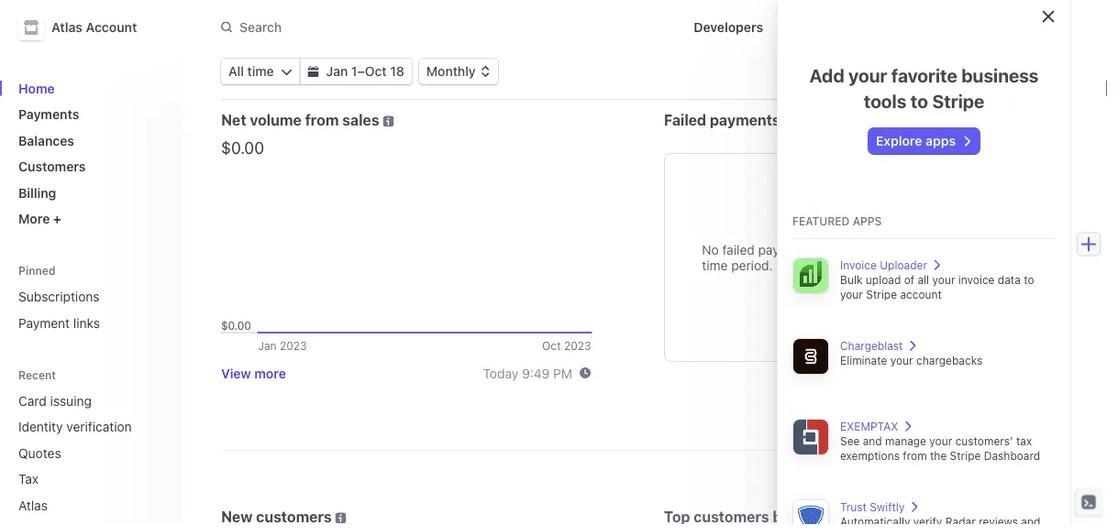 Task type: describe. For each thing, give the bounding box(es) containing it.
tax link
[[11, 465, 144, 495]]

pinned element
[[11, 282, 170, 338]]

failed
[[665, 112, 707, 129]]

jan 1 – oct 18
[[326, 64, 405, 79]]

see
[[841, 435, 860, 448]]

apps
[[853, 215, 882, 228]]

1
[[351, 64, 357, 79]]

explore apps
[[876, 134, 956, 149]]

atlas for atlas
[[18, 498, 48, 514]]

more
[[255, 366, 286, 381]]

chargeblast image
[[793, 339, 830, 375]]

add for add your favorite business tools to stripe
[[810, 64, 845, 86]]

time
[[247, 64, 274, 79]]

payment links link
[[11, 308, 170, 338]]

stripe inside add your favorite business tools to stripe
[[933, 90, 985, 112]]

identity verification
[[18, 420, 132, 435]]

apps
[[926, 134, 956, 149]]

featured apps
[[793, 215, 882, 228]]

today
[[483, 366, 519, 381]]

add button
[[916, 59, 972, 84]]

your down the chargeblast
[[891, 354, 914, 367]]

recent navigation links element
[[0, 360, 185, 521]]

oct
[[365, 64, 387, 79]]

tax
[[1017, 435, 1033, 448]]

all time button
[[221, 59, 300, 84]]

view
[[221, 366, 251, 381]]

Search search field
[[210, 11, 665, 44]]

Search text field
[[210, 11, 665, 44]]

invoice uploader
[[841, 259, 928, 272]]

no failed payments to show in selected time period.
[[702, 243, 934, 273]]

payments inside no failed payments to show in selected time period.
[[759, 243, 816, 258]]

failed payments
[[665, 112, 781, 129]]

pinned
[[18, 265, 56, 277]]

balances
[[18, 133, 74, 148]]

account
[[86, 20, 137, 35]]

verification
[[66, 420, 132, 435]]

featured
[[793, 215, 850, 228]]

more
[[18, 212, 50, 227]]

invoice
[[841, 259, 877, 272]]

quotes link
[[11, 439, 144, 469]]

your right all
[[933, 274, 956, 286]]

to inside the bulk upload of all your invoice data to your stripe account
[[1024, 274, 1035, 286]]

pinned navigation links element
[[11, 256, 174, 338]]

info image
[[335, 513, 346, 524]]

subscriptions
[[18, 290, 100, 305]]

2 svg image from the left
[[308, 66, 319, 77]]

manage
[[886, 435, 927, 448]]

explore
[[876, 134, 923, 149]]

exemptax
[[841, 420, 899, 433]]

chargeblast
[[841, 340, 904, 352]]

exemptions
[[841, 450, 900, 463]]

bulk upload of all your invoice data to your stripe account
[[841, 274, 1035, 301]]

recent element
[[0, 386, 185, 521]]

customers link
[[11, 152, 170, 182]]

$0.00
[[221, 138, 264, 157]]

card issuing
[[18, 394, 92, 409]]

all
[[918, 274, 930, 286]]

atlas link
[[11, 491, 144, 521]]

trust swiftly link
[[793, 500, 1056, 526]]

trust
[[841, 501, 867, 514]]

quotes
[[18, 446, 61, 461]]

view more
[[221, 366, 286, 381]]

links
[[73, 316, 100, 331]]

info image
[[383, 116, 394, 127]]



Task type: vqa. For each thing, say whether or not it's contained in the screenshot.
INFORMATION
no



Task type: locate. For each thing, give the bounding box(es) containing it.
add your favorite business tools to stripe
[[810, 64, 1039, 112]]

atlas account button
[[18, 15, 155, 40]]

add
[[940, 64, 964, 79], [810, 64, 845, 86]]

stripe inside see and manage your customers' tax exemptions from the stripe dashboard
[[950, 450, 981, 463]]

recent
[[18, 369, 56, 382]]

0 horizontal spatial atlas
[[18, 498, 48, 514]]

upload
[[866, 274, 902, 286]]

stripe
[[933, 90, 985, 112], [867, 288, 898, 301], [950, 450, 981, 463]]

payments right failed
[[710, 112, 781, 129]]

your inside add your favorite business tools to stripe
[[849, 64, 888, 86]]

svg image inside the all time popup button
[[281, 66, 292, 77]]

svg image
[[281, 66, 292, 77], [308, 66, 319, 77]]

payments
[[710, 112, 781, 129], [759, 243, 816, 258]]

more +
[[18, 212, 61, 227]]

subscriptions link
[[11, 282, 170, 312]]

all time
[[229, 64, 274, 79]]

payments
[[18, 107, 79, 122]]

swiftly
[[870, 501, 905, 514]]

tools
[[864, 90, 907, 112]]

0 horizontal spatial to
[[820, 243, 832, 258]]

1 horizontal spatial add
[[940, 64, 964, 79]]

chargebacks
[[917, 354, 983, 367]]

card issuing link
[[11, 386, 144, 416]]

1 svg image from the left
[[281, 66, 292, 77]]

add for add
[[940, 64, 964, 79]]

atlas account
[[51, 20, 137, 35]]

dashboard
[[985, 450, 1041, 463]]

selected
[[884, 243, 934, 258]]

net volume from sales
[[221, 112, 380, 129]]

stripe down add button at the right top of page
[[933, 90, 985, 112]]

stripe for invoice uploader
[[867, 288, 898, 301]]

atlas inside button
[[51, 20, 83, 35]]

explore apps link
[[869, 128, 980, 154]]

atlas
[[51, 20, 83, 35], [18, 498, 48, 514]]

trust swiftly image
[[793, 500, 830, 526]]

home link
[[11, 73, 170, 103]]

1 horizontal spatial from
[[903, 450, 928, 463]]

payment
[[18, 316, 70, 331]]

1 vertical spatial from
[[903, 450, 928, 463]]

1 vertical spatial payments
[[759, 243, 816, 258]]

all
[[229, 64, 244, 79]]

of
[[905, 274, 915, 286]]

to right the "data"
[[1024, 274, 1035, 286]]

net
[[221, 112, 247, 129]]

to
[[911, 90, 929, 112], [820, 243, 832, 258], [1024, 274, 1035, 286]]

developers link
[[687, 13, 771, 42]]

the
[[931, 450, 947, 463]]

18
[[390, 64, 405, 79]]

toolbar containing add
[[916, 59, 1034, 84]]

0 vertical spatial from
[[305, 112, 339, 129]]

edit
[[1003, 64, 1027, 79]]

your inside see and manage your customers' tax exemptions from the stripe dashboard
[[930, 435, 953, 448]]

2 vertical spatial to
[[1024, 274, 1035, 286]]

0 horizontal spatial from
[[305, 112, 339, 129]]

show
[[835, 243, 866, 258]]

0 horizontal spatial svg image
[[281, 66, 292, 77]]

0 horizontal spatial add
[[810, 64, 845, 86]]

customers
[[18, 159, 86, 174]]

toolbar
[[916, 59, 1034, 84]]

billing link
[[11, 178, 170, 208]]

favorite
[[892, 64, 958, 86]]

1 vertical spatial to
[[820, 243, 832, 258]]

atlas for atlas account
[[51, 20, 83, 35]]

your up "the"
[[930, 435, 953, 448]]

to inside no failed payments to show in selected time period.
[[820, 243, 832, 258]]

hidden image
[[842, 512, 853, 523]]

stripe inside the bulk upload of all your invoice data to your stripe account
[[867, 288, 898, 301]]

payment links
[[18, 316, 100, 331]]

add inside add your favorite business tools to stripe
[[810, 64, 845, 86]]

issuing
[[50, 394, 92, 409]]

payments down featured
[[759, 243, 816, 258]]

from inside see and manage your customers' tax exemptions from the stripe dashboard
[[903, 450, 928, 463]]

stripe down customers'
[[950, 450, 981, 463]]

sales
[[343, 112, 380, 129]]

pm
[[554, 366, 573, 381]]

balances link
[[11, 126, 170, 156]]

from
[[305, 112, 339, 129], [903, 450, 928, 463]]

stripe for exemptax
[[950, 450, 981, 463]]

–
[[357, 64, 365, 79]]

+
[[53, 212, 61, 227]]

volume
[[250, 112, 302, 129]]

0 vertical spatial payments
[[710, 112, 781, 129]]

tax
[[18, 472, 39, 487]]

card
[[18, 394, 47, 409]]

atlas inside recent element
[[18, 498, 48, 514]]

invoice
[[959, 274, 995, 286]]

1 horizontal spatial to
[[911, 90, 929, 112]]

home
[[18, 81, 55, 96]]

edit button
[[979, 59, 1034, 84]]

0 vertical spatial to
[[911, 90, 929, 112]]

invoice uploader image
[[793, 258, 830, 295]]

today 9:49 pm
[[483, 366, 573, 381]]

eliminate your chargebacks
[[841, 354, 983, 367]]

to down favorite
[[911, 90, 929, 112]]

2 horizontal spatial to
[[1024, 274, 1035, 286]]

eliminate
[[841, 354, 888, 367]]

from down manage
[[903, 450, 928, 463]]

view more link
[[221, 366, 286, 381]]

time period.
[[702, 258, 773, 273]]

failed
[[723, 243, 755, 258]]

stripe down upload
[[867, 288, 898, 301]]

1 horizontal spatial svg image
[[308, 66, 319, 77]]

svg image right time
[[281, 66, 292, 77]]

atlas down tax at left
[[18, 498, 48, 514]]

account
[[901, 288, 943, 301]]

jan
[[326, 64, 348, 79]]

customers'
[[956, 435, 1014, 448]]

svg image left jan at the top left
[[308, 66, 319, 77]]

exemptax image
[[793, 419, 830, 456]]

billing
[[18, 185, 56, 201]]

identity
[[18, 420, 63, 435]]

to inside add your favorite business tools to stripe
[[911, 90, 929, 112]]

search
[[240, 20, 282, 35]]

0 vertical spatial stripe
[[933, 90, 985, 112]]

data
[[998, 274, 1021, 286]]

no
[[702, 243, 719, 258]]

1 vertical spatial atlas
[[18, 498, 48, 514]]

1 horizontal spatial atlas
[[51, 20, 83, 35]]

to left show
[[820, 243, 832, 258]]

business
[[962, 64, 1039, 86]]

identity verification link
[[11, 413, 144, 442]]

2 vertical spatial stripe
[[950, 450, 981, 463]]

add inside button
[[940, 64, 964, 79]]

core navigation links element
[[11, 73, 170, 234]]

from left "sales"
[[305, 112, 339, 129]]

bulk
[[841, 274, 863, 286]]

9:49
[[522, 366, 550, 381]]

developers
[[694, 20, 764, 35]]

your up "tools"
[[849, 64, 888, 86]]

in
[[870, 243, 880, 258]]

your down "bulk"
[[841, 288, 864, 301]]

1 vertical spatial stripe
[[867, 288, 898, 301]]

atlas left the 'account'
[[51, 20, 83, 35]]

uploader
[[880, 259, 928, 272]]

0 vertical spatial atlas
[[51, 20, 83, 35]]



